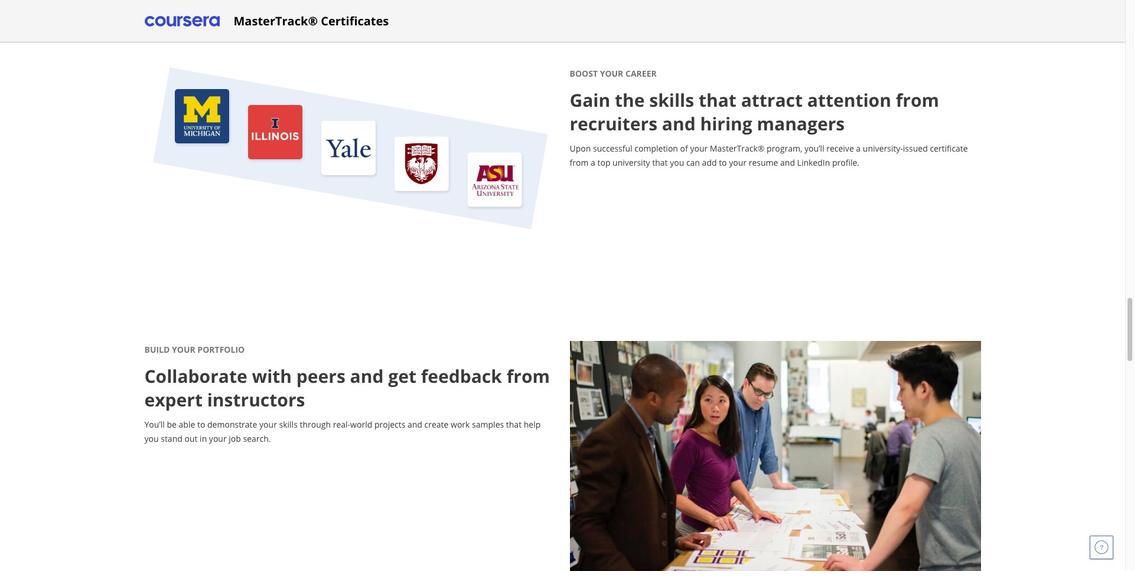 Task type: locate. For each thing, give the bounding box(es) containing it.
1 vertical spatial to
[[197, 420, 205, 431]]

0 vertical spatial your
[[600, 68, 624, 79]]

you'll
[[805, 143, 825, 154]]

program,
[[767, 143, 803, 154]]

0 vertical spatial skills
[[650, 88, 694, 112]]

from inside gain the skills that attract attention from recruiters and hiring managers
[[896, 88, 939, 112]]

from up help
[[507, 365, 550, 389]]

and down program,
[[781, 157, 795, 168]]

you down "you'll"
[[144, 434, 159, 445]]

collaborate with peers and get feedback from expert instructors
[[144, 365, 550, 413]]

2 vertical spatial that
[[506, 420, 522, 431]]

that left help
[[506, 420, 522, 431]]

skills down "career"
[[650, 88, 694, 112]]

0 horizontal spatial to
[[197, 420, 205, 431]]

a right receive
[[856, 143, 861, 154]]

of
[[680, 143, 688, 154]]

demonstrate
[[207, 420, 257, 431]]

0 horizontal spatial you
[[144, 434, 159, 445]]

0 vertical spatial from
[[896, 88, 939, 112]]

1 horizontal spatial that
[[652, 157, 668, 168]]

and
[[662, 112, 696, 136], [781, 157, 795, 168], [350, 365, 384, 389], [408, 420, 422, 431]]

mastertrack® inside upon successful completion of your mastertrack® program, you'll receive a university-issued certificate from a top university that you can add to your resume and linkedin profile.
[[710, 143, 765, 154]]

2 horizontal spatial that
[[699, 88, 737, 112]]

0 horizontal spatial mastertrack®
[[234, 13, 318, 29]]

0 vertical spatial mastertrack®
[[234, 13, 318, 29]]

to
[[719, 157, 727, 168], [197, 420, 205, 431]]

mastertrack®
[[234, 13, 318, 29], [710, 143, 765, 154]]

from for gain the skills that attract attention from recruiters and hiring managers
[[896, 88, 939, 112]]

you
[[670, 157, 684, 168], [144, 434, 159, 445]]

certificate
[[930, 143, 968, 154]]

and up of
[[662, 112, 696, 136]]

work
[[451, 420, 470, 431]]

1 vertical spatial that
[[652, 157, 668, 168]]

0 vertical spatial you
[[670, 157, 684, 168]]

your
[[600, 68, 624, 79], [172, 345, 195, 356]]

peers
[[297, 365, 346, 389]]

0 horizontal spatial your
[[172, 345, 195, 356]]

2 horizontal spatial from
[[896, 88, 939, 112]]

stand
[[161, 434, 182, 445]]

you down of
[[670, 157, 684, 168]]

and inside you'll be able to demonstrate your skills through real-world projects and create work samples that help you stand out in your job search.
[[408, 420, 422, 431]]

1 vertical spatial a
[[591, 157, 596, 168]]

1 vertical spatial you
[[144, 434, 159, 445]]

that inside you'll be able to demonstrate your skills through real-world projects and create work samples that help you stand out in your job search.
[[506, 420, 522, 431]]

hiring
[[700, 112, 753, 136]]

issued
[[903, 143, 928, 154]]

and inside gain the skills that attract attention from recruiters and hiring managers
[[662, 112, 696, 136]]

1 horizontal spatial mastertrack®
[[710, 143, 765, 154]]

0 horizontal spatial a
[[591, 157, 596, 168]]

out
[[185, 434, 198, 445]]

your
[[690, 143, 708, 154], [729, 157, 747, 168], [259, 420, 277, 431], [209, 434, 227, 445]]

your for gain
[[600, 68, 624, 79]]

that inside upon successful completion of your mastertrack® program, you'll receive a university-issued certificate from a top university that you can add to your resume and linkedin profile.
[[652, 157, 668, 168]]

1 horizontal spatial your
[[600, 68, 624, 79]]

a
[[856, 143, 861, 154], [591, 157, 596, 168]]

1 horizontal spatial you
[[670, 157, 684, 168]]

from
[[896, 88, 939, 112], [570, 157, 589, 168], [507, 365, 550, 389]]

0 vertical spatial a
[[856, 143, 861, 154]]

0 horizontal spatial that
[[506, 420, 522, 431]]

0 horizontal spatial skills
[[279, 420, 298, 431]]

1 vertical spatial from
[[570, 157, 589, 168]]

0 vertical spatial that
[[699, 88, 737, 112]]

career
[[626, 68, 657, 79]]

1 horizontal spatial skills
[[650, 88, 694, 112]]

from down upon
[[570, 157, 589, 168]]

certificates
[[321, 13, 389, 29]]

from inside the collaborate with peers and get feedback from expert instructors
[[507, 365, 550, 389]]

1 horizontal spatial from
[[570, 157, 589, 168]]

be
[[167, 420, 177, 431]]

resume
[[749, 157, 778, 168]]

from up issued
[[896, 88, 939, 112]]

that left the attract on the top of page
[[699, 88, 737, 112]]

in
[[200, 434, 207, 445]]

1 horizontal spatial a
[[856, 143, 861, 154]]

recruiters
[[570, 112, 658, 136]]

1 horizontal spatial to
[[719, 157, 727, 168]]

boost
[[570, 68, 598, 79]]

2 vertical spatial from
[[507, 365, 550, 389]]

can
[[687, 157, 700, 168]]

expert
[[144, 388, 203, 413]]

university
[[613, 157, 650, 168]]

feedback
[[421, 365, 502, 389]]

your right build
[[172, 345, 195, 356]]

search.
[[243, 434, 271, 445]]

that down completion
[[652, 157, 668, 168]]

0 vertical spatial to
[[719, 157, 727, 168]]

to right add
[[719, 157, 727, 168]]

linkedin
[[797, 157, 830, 168]]

1 vertical spatial skills
[[279, 420, 298, 431]]

to inside upon successful completion of your mastertrack® program, you'll receive a university-issued certificate from a top university that you can add to your resume and linkedin profile.
[[719, 157, 727, 168]]

skills
[[650, 88, 694, 112], [279, 420, 298, 431]]

managers
[[757, 112, 845, 136]]

and left get
[[350, 365, 384, 389]]

1 vertical spatial your
[[172, 345, 195, 356]]

0 horizontal spatial from
[[507, 365, 550, 389]]

from inside upon successful completion of your mastertrack® program, you'll receive a university-issued certificate from a top university that you can add to your resume and linkedin profile.
[[570, 157, 589, 168]]

to right able
[[197, 420, 205, 431]]

your right of
[[690, 143, 708, 154]]

collaborate
[[144, 365, 247, 389]]

completion
[[635, 143, 678, 154]]

skills left through
[[279, 420, 298, 431]]

1 vertical spatial mastertrack®
[[710, 143, 765, 154]]

that
[[699, 88, 737, 112], [652, 157, 668, 168], [506, 420, 522, 431]]

and left "create"
[[408, 420, 422, 431]]

a left "top"
[[591, 157, 596, 168]]

your right boost
[[600, 68, 624, 79]]



Task type: vqa. For each thing, say whether or not it's contained in the screenshot.
38%'s ]
no



Task type: describe. For each thing, give the bounding box(es) containing it.
able
[[179, 420, 195, 431]]

add
[[702, 157, 717, 168]]

the
[[615, 88, 645, 112]]

that inside gain the skills that attract attention from recruiters and hiring managers
[[699, 88, 737, 112]]

real-
[[333, 420, 350, 431]]

you inside you'll be able to demonstrate your skills through real-world projects and create work samples that help you stand out in your job search.
[[144, 434, 159, 445]]

receive
[[827, 143, 854, 154]]

mastertrack® certificates
[[234, 13, 389, 29]]

gain the skills that attract attention from recruiters and hiring managers
[[570, 88, 939, 136]]

help
[[524, 420, 541, 431]]

attract
[[741, 88, 803, 112]]

build your portfolio
[[144, 345, 245, 356]]

you'll
[[144, 420, 165, 431]]

your for collaborate
[[172, 345, 195, 356]]

your up search.
[[259, 420, 277, 431]]

university-
[[863, 143, 903, 154]]

and inside the collaborate with peers and get feedback from expert instructors
[[350, 365, 384, 389]]

skills inside gain the skills that attract attention from recruiters and hiring managers
[[650, 88, 694, 112]]

instructors
[[207, 388, 305, 413]]

coursera image
[[144, 12, 220, 30]]

build
[[144, 345, 170, 356]]

you'll be able to demonstrate your skills through real-world projects and create work samples that help you stand out in your job search.
[[144, 420, 541, 445]]

get
[[388, 365, 417, 389]]

boost your career
[[570, 68, 657, 79]]

skills inside you'll be able to demonstrate your skills through real-world projects and create work samples that help you stand out in your job search.
[[279, 420, 298, 431]]

samples
[[472, 420, 504, 431]]

world
[[350, 420, 372, 431]]

projects
[[375, 420, 406, 431]]

your left the resume
[[729, 157, 747, 168]]

profile.
[[833, 157, 860, 168]]

with
[[252, 365, 292, 389]]

help center image
[[1095, 541, 1109, 555]]

and inside upon successful completion of your mastertrack® program, you'll receive a university-issued certificate from a top university that you can add to your resume and linkedin profile.
[[781, 157, 795, 168]]

upon successful completion of your mastertrack® program, you'll receive a university-issued certificate from a top university that you can add to your resume and linkedin profile.
[[570, 143, 968, 168]]

create
[[425, 420, 449, 431]]

through
[[300, 420, 331, 431]]

you inside upon successful completion of your mastertrack® program, you'll receive a university-issued certificate from a top university that you can add to your resume and linkedin profile.
[[670, 157, 684, 168]]

your right in
[[209, 434, 227, 445]]

job
[[229, 434, 241, 445]]

from for collaborate with peers and get feedback from expert instructors
[[507, 365, 550, 389]]

gain
[[570, 88, 611, 112]]

to inside you'll be able to demonstrate your skills through real-world projects and create work samples that help you stand out in your job search.
[[197, 420, 205, 431]]

upon
[[570, 143, 591, 154]]

attention
[[808, 88, 892, 112]]

portfolio
[[198, 345, 245, 356]]

top
[[598, 157, 611, 168]]

successful
[[593, 143, 633, 154]]



